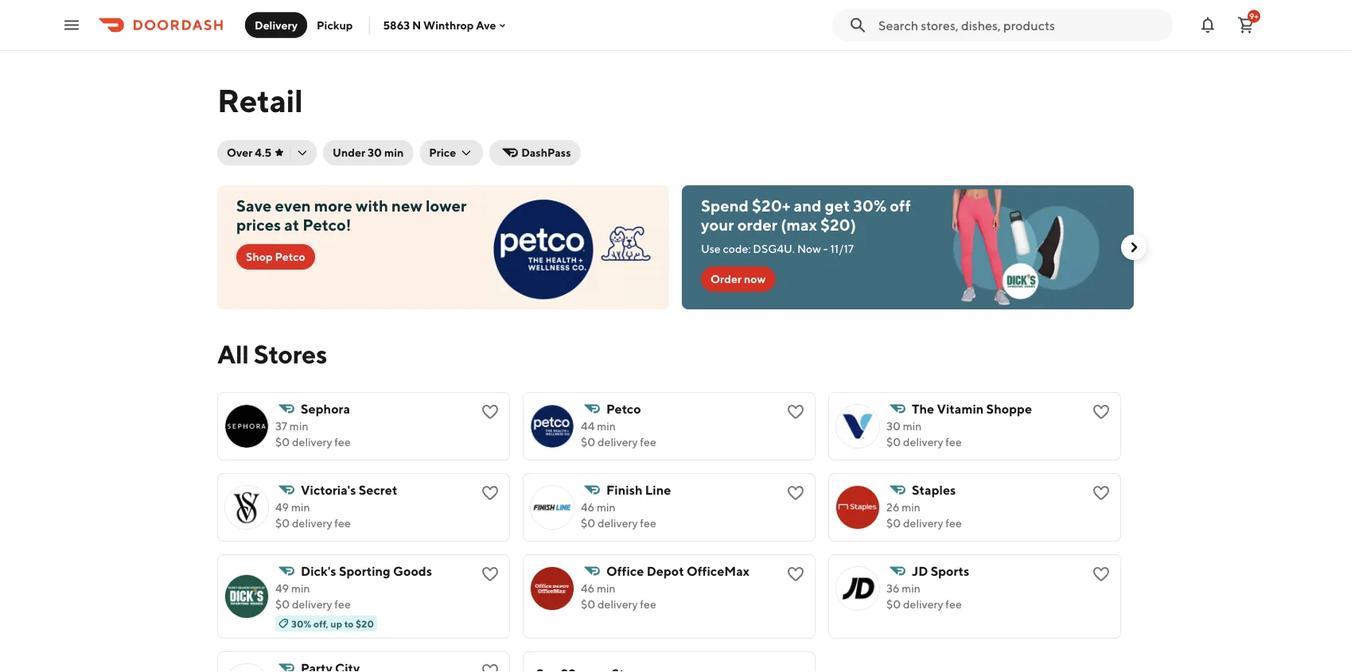Task type: vqa. For each thing, say whether or not it's contained in the screenshot.
VITAMIN
yes



Task type: describe. For each thing, give the bounding box(es) containing it.
delivery for staples
[[904, 517, 944, 530]]

46 min $0 delivery fee for office
[[581, 582, 657, 611]]

5863 n winthrop ave button
[[383, 19, 509, 32]]

$0 for the vitamin shoppe
[[887, 436, 901, 449]]

fee for petco
[[640, 436, 657, 449]]

click to add this store to your saved list image for office depot officemax
[[787, 565, 806, 584]]

price button
[[420, 140, 483, 166]]

delivery for office depot officemax
[[598, 598, 638, 611]]

under 30 min
[[333, 146, 404, 159]]

46 for finish line
[[581, 501, 595, 514]]

now
[[798, 242, 822, 256]]

line
[[646, 483, 671, 498]]

shop petco
[[246, 250, 306, 264]]

9+
[[1250, 12, 1259, 21]]

new
[[392, 197, 423, 215]]

jd
[[912, 564, 929, 579]]

ave
[[476, 19, 496, 32]]

$0 for office depot officemax
[[581, 598, 596, 611]]

pickup button
[[307, 12, 363, 38]]

$0 for dick's sporting goods
[[275, 598, 290, 611]]

staples
[[912, 483, 956, 498]]

sports
[[931, 564, 970, 579]]

min for jd sports
[[902, 582, 921, 596]]

get
[[825, 197, 850, 215]]

to
[[344, 619, 354, 630]]

36
[[887, 582, 900, 596]]

and
[[794, 197, 822, 215]]

26 min $0 delivery fee
[[887, 501, 962, 530]]

49 for dick's sporting goods
[[275, 582, 289, 596]]

$0 for jd sports
[[887, 598, 901, 611]]

fee for sephora
[[335, 436, 351, 449]]

over 4.5 button
[[217, 140, 317, 166]]

5863
[[383, 19, 410, 32]]

off,
[[314, 619, 329, 630]]

44 min $0 delivery fee
[[581, 420, 657, 449]]

Store search: begin typing to search for stores available on DoorDash text field
[[879, 16, 1164, 34]]

delivery for petco
[[598, 436, 638, 449]]

shop petco button
[[236, 244, 315, 270]]

min for finish line
[[597, 501, 616, 514]]

9+ button
[[1231, 9, 1263, 41]]

min for the vitamin shoppe
[[903, 420, 922, 433]]

all
[[217, 339, 249, 369]]

49 min $0 delivery fee for victoria's
[[275, 501, 351, 530]]

up
[[331, 619, 342, 630]]

fee for finish line
[[640, 517, 657, 530]]

delivery for jd sports
[[904, 598, 944, 611]]

goods
[[393, 564, 432, 579]]

delivery for sephora
[[292, 436, 332, 449]]

the vitamin shoppe
[[912, 402, 1033, 417]]

more
[[314, 197, 353, 215]]

fee for victoria's secret
[[335, 517, 351, 530]]

30 min $0 delivery fee
[[887, 420, 962, 449]]

order now button
[[701, 267, 776, 292]]

your
[[701, 216, 735, 234]]

click to add this store to your saved list image for victoria's secret
[[481, 484, 500, 503]]

officemax
[[687, 564, 750, 579]]

save even more with new lower prices at petco!
[[236, 197, 467, 234]]

use
[[701, 242, 721, 256]]

now
[[744, 273, 766, 286]]

5863 n winthrop ave
[[383, 19, 496, 32]]

click to add this store to your saved list image for petco
[[787, 403, 806, 422]]

min inside button
[[384, 146, 404, 159]]

37 min $0 delivery fee
[[275, 420, 351, 449]]

delivery
[[255, 18, 298, 31]]

fee for the vitamin shoppe
[[946, 436, 962, 449]]

n
[[412, 19, 421, 32]]

lower
[[426, 197, 467, 215]]

30% inside spend $20+ and get 30% off your order (max $20) use code:  dsg4u. now - 11/17
[[854, 197, 887, 215]]

save
[[236, 197, 272, 215]]

26
[[887, 501, 900, 514]]

click to add this store to your saved list image for dick's sporting goods
[[481, 565, 500, 584]]

click to add this store to your saved list image for the vitamin shoppe
[[1092, 403, 1111, 422]]

fee for jd sports
[[946, 598, 962, 611]]

11/17
[[831, 242, 855, 256]]

$0 for victoria's secret
[[275, 517, 290, 530]]

fee for staples
[[946, 517, 962, 530]]

46 min $0 delivery fee for finish
[[581, 501, 657, 530]]

click to add this store to your saved list image for finish line
[[787, 484, 806, 503]]

shop
[[246, 250, 273, 264]]



Task type: locate. For each thing, give the bounding box(es) containing it.
delivery
[[292, 436, 332, 449], [598, 436, 638, 449], [904, 436, 944, 449], [292, 517, 332, 530], [598, 517, 638, 530], [904, 517, 944, 530], [292, 598, 332, 611], [598, 598, 638, 611], [904, 598, 944, 611]]

finish line
[[607, 483, 671, 498]]

notification bell image
[[1199, 16, 1218, 35]]

2 49 from the top
[[275, 582, 289, 596]]

with
[[356, 197, 389, 215]]

delivery inside 30 min $0 delivery fee
[[904, 436, 944, 449]]

$20
[[356, 619, 374, 630]]

petco up 44 min $0 delivery fee at the left
[[607, 402, 641, 417]]

fee down depot in the bottom of the page
[[640, 598, 657, 611]]

$0 inside the 26 min $0 delivery fee
[[887, 517, 901, 530]]

click to add this store to your saved list image for staples
[[1092, 484, 1111, 503]]

fee down staples
[[946, 517, 962, 530]]

at
[[284, 216, 299, 234]]

delivery down staples
[[904, 517, 944, 530]]

min for sephora
[[290, 420, 309, 433]]

0 items, open order cart image
[[1237, 16, 1256, 35]]

min for dick's sporting goods
[[291, 582, 310, 596]]

$0 for petco
[[581, 436, 596, 449]]

1 46 from the top
[[581, 501, 595, 514]]

all stores
[[217, 339, 327, 369]]

next button of carousel image
[[1127, 240, 1143, 256]]

1 vertical spatial 46
[[581, 582, 595, 596]]

$0 inside 36 min $0 delivery fee
[[887, 598, 901, 611]]

under
[[333, 146, 366, 159]]

delivery down victoria's at left
[[292, 517, 332, 530]]

depot
[[647, 564, 684, 579]]

1 vertical spatial petco
[[607, 402, 641, 417]]

delivery down office
[[598, 598, 638, 611]]

1 vertical spatial 30
[[887, 420, 901, 433]]

min for petco
[[597, 420, 616, 433]]

0 horizontal spatial petco
[[275, 250, 306, 264]]

0 vertical spatial 30
[[368, 146, 382, 159]]

min inside the 26 min $0 delivery fee
[[902, 501, 921, 514]]

pickup
[[317, 18, 353, 31]]

delivery for dick's sporting goods
[[292, 598, 332, 611]]

delivery for victoria's secret
[[292, 517, 332, 530]]

fee down the finish line
[[640, 517, 657, 530]]

delivery down "jd"
[[904, 598, 944, 611]]

order
[[711, 273, 742, 286]]

min for staples
[[902, 501, 921, 514]]

0 horizontal spatial 30
[[368, 146, 382, 159]]

min down the dick's at the bottom of page
[[291, 582, 310, 596]]

30 inside under 30 min button
[[368, 146, 382, 159]]

1 horizontal spatial 30%
[[854, 197, 887, 215]]

petco
[[275, 250, 306, 264], [607, 402, 641, 417]]

30% left off at the right top of the page
[[854, 197, 887, 215]]

min down victoria's at left
[[291, 501, 310, 514]]

click to add this store to your saved list image
[[481, 403, 500, 422], [787, 403, 806, 422], [1092, 403, 1111, 422], [1092, 484, 1111, 503], [481, 565, 500, 584], [787, 565, 806, 584], [1092, 565, 1111, 584]]

1 49 from the top
[[275, 501, 289, 514]]

0 vertical spatial 30%
[[854, 197, 887, 215]]

30
[[368, 146, 382, 159], [887, 420, 901, 433]]

30 inside 30 min $0 delivery fee
[[887, 420, 901, 433]]

0 horizontal spatial 30%
[[291, 619, 312, 630]]

victoria's
[[301, 483, 356, 498]]

order
[[738, 216, 778, 234]]

under 30 min button
[[323, 140, 413, 166]]

min right 37
[[290, 420, 309, 433]]

secret
[[359, 483, 398, 498]]

44
[[581, 420, 595, 433]]

delivery inside the 26 min $0 delivery fee
[[904, 517, 944, 530]]

min right 26
[[902, 501, 921, 514]]

min inside 44 min $0 delivery fee
[[597, 420, 616, 433]]

delivery down the
[[904, 436, 944, 449]]

delivery inside 36 min $0 delivery fee
[[904, 598, 944, 611]]

min right '36'
[[902, 582, 921, 596]]

spend
[[701, 197, 749, 215]]

49 min $0 delivery fee for dick's
[[275, 582, 351, 611]]

over 4.5
[[227, 146, 272, 159]]

min inside 37 min $0 delivery fee
[[290, 420, 309, 433]]

dashpass button
[[490, 140, 581, 166]]

fee inside 36 min $0 delivery fee
[[946, 598, 962, 611]]

min
[[384, 146, 404, 159], [290, 420, 309, 433], [597, 420, 616, 433], [903, 420, 922, 433], [291, 501, 310, 514], [597, 501, 616, 514], [902, 501, 921, 514], [291, 582, 310, 596], [597, 582, 616, 596], [902, 582, 921, 596]]

49 for victoria's secret
[[275, 501, 289, 514]]

46 for office depot officemax
[[581, 582, 595, 596]]

dick's sporting goods
[[301, 564, 432, 579]]

delivery up finish on the bottom left of page
[[598, 436, 638, 449]]

off
[[890, 197, 911, 215]]

min inside 30 min $0 delivery fee
[[903, 420, 922, 433]]

code:
[[723, 242, 751, 256]]

min right under
[[384, 146, 404, 159]]

fee inside 30 min $0 delivery fee
[[946, 436, 962, 449]]

delivery for the vitamin shoppe
[[904, 436, 944, 449]]

retail
[[217, 81, 303, 119]]

open menu image
[[62, 16, 81, 35]]

1 horizontal spatial 30
[[887, 420, 901, 433]]

spend $20+ and get 30% off your order (max $20) use code:  dsg4u. now - 11/17
[[701, 197, 911, 256]]

(max
[[781, 216, 818, 234]]

$0
[[275, 436, 290, 449], [581, 436, 596, 449], [887, 436, 901, 449], [275, 517, 290, 530], [581, 517, 596, 530], [887, 517, 901, 530], [275, 598, 290, 611], [581, 598, 596, 611], [887, 598, 901, 611]]

min right 44
[[597, 420, 616, 433]]

price
[[429, 146, 456, 159]]

fee inside 37 min $0 delivery fee
[[335, 436, 351, 449]]

jd sports
[[912, 564, 970, 579]]

0 vertical spatial 49
[[275, 501, 289, 514]]

delivery inside 44 min $0 delivery fee
[[598, 436, 638, 449]]

$0 for sephora
[[275, 436, 290, 449]]

over
[[227, 146, 253, 159]]

finish
[[607, 483, 643, 498]]

46
[[581, 501, 595, 514], [581, 582, 595, 596]]

30%
[[854, 197, 887, 215], [291, 619, 312, 630]]

46 min $0 delivery fee
[[581, 501, 657, 530], [581, 582, 657, 611]]

49 min $0 delivery fee down victoria's at left
[[275, 501, 351, 530]]

0 vertical spatial petco
[[275, 250, 306, 264]]

click to add this store to your saved list image for jd sports
[[1092, 565, 1111, 584]]

fee for office depot officemax
[[640, 598, 657, 611]]

min for office depot officemax
[[597, 582, 616, 596]]

victoria's secret
[[301, 483, 398, 498]]

order now
[[711, 273, 766, 286]]

fee inside the 26 min $0 delivery fee
[[946, 517, 962, 530]]

fee up the finish line
[[640, 436, 657, 449]]

4.5
[[255, 146, 272, 159]]

30% off, up to $20
[[291, 619, 374, 630]]

1 vertical spatial 30%
[[291, 619, 312, 630]]

46 min $0 delivery fee down finish on the bottom left of page
[[581, 501, 657, 530]]

winthrop
[[424, 19, 474, 32]]

0 vertical spatial 49 min $0 delivery fee
[[275, 501, 351, 530]]

min inside 36 min $0 delivery fee
[[902, 582, 921, 596]]

$0 inside 44 min $0 delivery fee
[[581, 436, 596, 449]]

30% left the off,
[[291, 619, 312, 630]]

$20+
[[752, 197, 791, 215]]

sporting
[[339, 564, 391, 579]]

fee up up at the bottom left
[[335, 598, 351, 611]]

dashpass
[[522, 146, 571, 159]]

office depot officemax
[[607, 564, 750, 579]]

$20)
[[821, 216, 857, 234]]

min down finish on the bottom left of page
[[597, 501, 616, 514]]

office
[[607, 564, 644, 579]]

min down office
[[597, 582, 616, 596]]

delivery up the off,
[[292, 598, 332, 611]]

petco right shop
[[275, 250, 306, 264]]

37
[[275, 420, 287, 433]]

$0 inside 30 min $0 delivery fee
[[887, 436, 901, 449]]

49 min $0 delivery fee
[[275, 501, 351, 530], [275, 582, 351, 611]]

min for victoria's secret
[[291, 501, 310, 514]]

fee for dick's sporting goods
[[335, 598, 351, 611]]

delivery down sephora
[[292, 436, 332, 449]]

delivery inside 37 min $0 delivery fee
[[292, 436, 332, 449]]

delivery button
[[245, 12, 307, 38]]

46 min $0 delivery fee down office
[[581, 582, 657, 611]]

dick's
[[301, 564, 337, 579]]

stores
[[254, 339, 327, 369]]

fee down vitamin
[[946, 436, 962, 449]]

$0 for staples
[[887, 517, 901, 530]]

delivery for finish line
[[598, 517, 638, 530]]

$0 for finish line
[[581, 517, 596, 530]]

click to add this store to your saved list image
[[481, 484, 500, 503], [787, 484, 806, 503], [481, 662, 500, 673]]

2 49 min $0 delivery fee from the top
[[275, 582, 351, 611]]

1 49 min $0 delivery fee from the top
[[275, 501, 351, 530]]

sephora
[[301, 402, 350, 417]]

0 vertical spatial 46
[[581, 501, 595, 514]]

click to add this store to your saved list image for sephora
[[481, 403, 500, 422]]

2 46 from the top
[[581, 582, 595, 596]]

2 46 min $0 delivery fee from the top
[[581, 582, 657, 611]]

vitamin
[[937, 402, 984, 417]]

the
[[912, 402, 935, 417]]

-
[[824, 242, 829, 256]]

1 horizontal spatial petco
[[607, 402, 641, 417]]

fee down the sports
[[946, 598, 962, 611]]

1 46 min $0 delivery fee from the top
[[581, 501, 657, 530]]

1 vertical spatial 49 min $0 delivery fee
[[275, 582, 351, 611]]

min down the
[[903, 420, 922, 433]]

petco inside button
[[275, 250, 306, 264]]

even
[[275, 197, 311, 215]]

delivery down finish on the bottom left of page
[[598, 517, 638, 530]]

prices
[[236, 216, 281, 234]]

1 vertical spatial 46 min $0 delivery fee
[[581, 582, 657, 611]]

petco!
[[303, 216, 351, 234]]

dsg4u.
[[753, 242, 795, 256]]

49 min $0 delivery fee down the dick's at the bottom of page
[[275, 582, 351, 611]]

fee down sephora
[[335, 436, 351, 449]]

0 vertical spatial 46 min $0 delivery fee
[[581, 501, 657, 530]]

shoppe
[[987, 402, 1033, 417]]

36 min $0 delivery fee
[[887, 582, 962, 611]]

1 vertical spatial 49
[[275, 582, 289, 596]]

$0 inside 37 min $0 delivery fee
[[275, 436, 290, 449]]

fee down victoria's secret
[[335, 517, 351, 530]]

fee inside 44 min $0 delivery fee
[[640, 436, 657, 449]]



